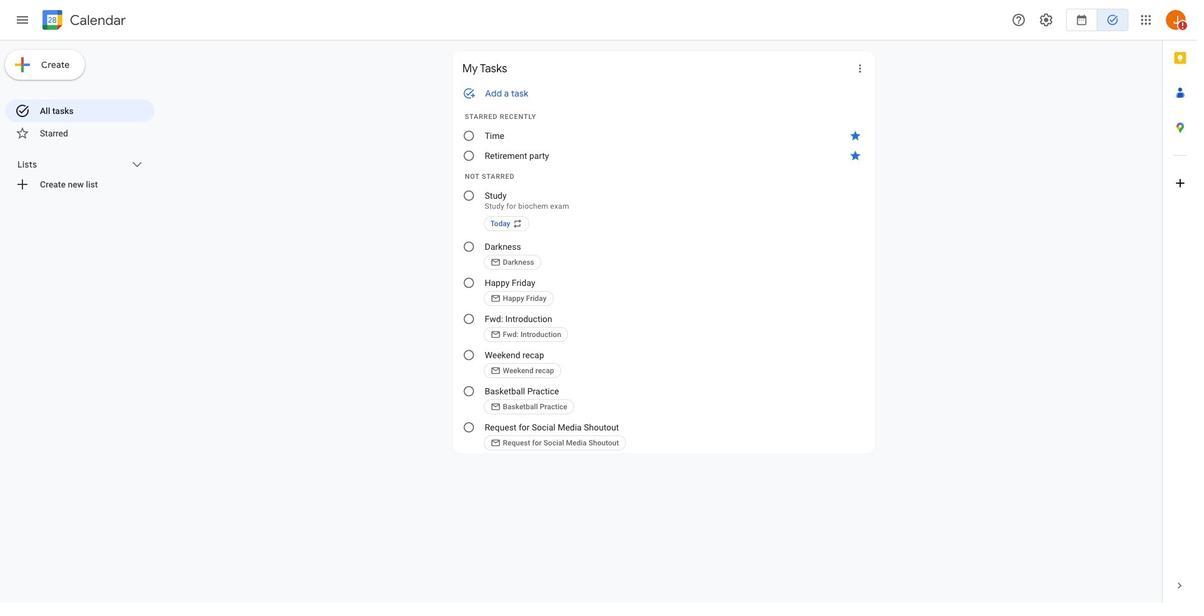 Task type: locate. For each thing, give the bounding box(es) containing it.
heading
[[67, 13, 126, 28]]

heading inside calendar element
[[67, 13, 126, 28]]

tasks sidebar image
[[15, 12, 30, 27]]

tab list
[[1163, 41, 1197, 569]]



Task type: vqa. For each thing, say whether or not it's contained in the screenshot.
heading
yes



Task type: describe. For each thing, give the bounding box(es) containing it.
settings menu image
[[1039, 12, 1054, 27]]

support menu image
[[1011, 12, 1026, 27]]

calendar element
[[40, 7, 126, 35]]



